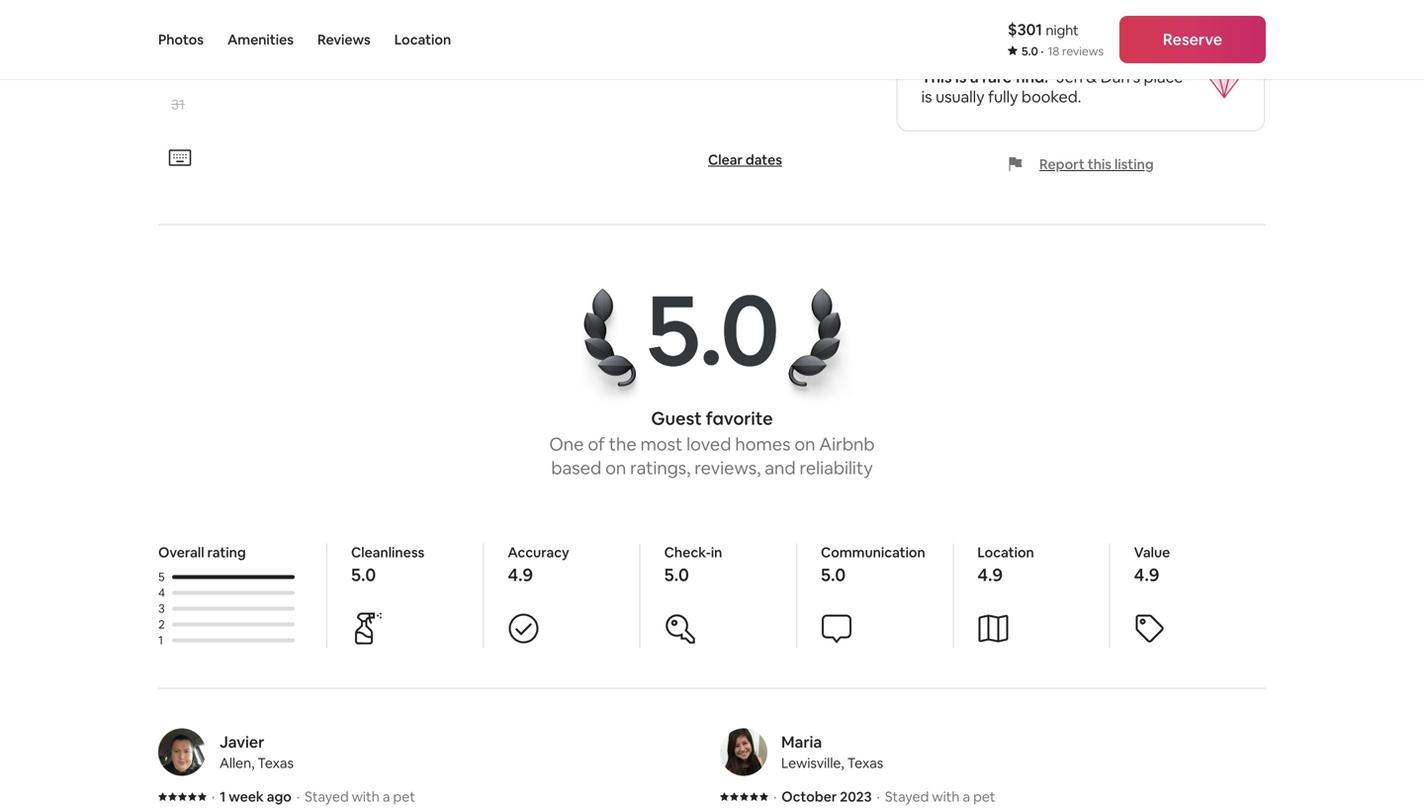 Task type: locate. For each thing, give the bounding box(es) containing it.
1 horizontal spatial is
[[956, 67, 967, 87]]

location for location
[[394, 31, 451, 48]]

this is a rare find.
[[922, 67, 1049, 87]]

1 horizontal spatial 1
[[220, 788, 226, 806]]

is inside jen & dan's place is usually fully booked.
[[922, 86, 932, 107]]

1 horizontal spatial stayed
[[885, 788, 929, 806]]

1 horizontal spatial on
[[795, 433, 816, 456]]

with right ago
[[352, 788, 380, 806]]

photos button
[[158, 0, 204, 79]]

1 horizontal spatial location
[[978, 544, 1035, 561]]

one
[[549, 433, 584, 456]]

0 horizontal spatial stayed
[[305, 788, 349, 806]]

javier image
[[158, 729, 206, 776]]

is right this
[[956, 67, 967, 87]]

value 4.9
[[1134, 544, 1171, 587]]

$301 night
[[1008, 19, 1079, 40]]

1 with from the left
[[352, 788, 380, 806]]

1 horizontal spatial 4.9
[[978, 563, 1003, 587]]

on up and
[[795, 433, 816, 456]]

on
[[795, 433, 816, 456], [605, 456, 626, 480]]

on down the "the"
[[605, 456, 626, 480]]

1 4.9 from the left
[[508, 563, 533, 587]]

maria image
[[720, 729, 768, 776], [720, 729, 768, 776]]

based
[[551, 456, 602, 480]]

rare
[[982, 67, 1012, 87]]

1 left week
[[220, 788, 226, 806]]

stayed right 2023
[[885, 788, 929, 806]]

pet
[[393, 788, 415, 806], [973, 788, 996, 806]]

0 horizontal spatial pet
[[393, 788, 415, 806]]

0 vertical spatial location
[[394, 31, 451, 48]]

2
[[158, 617, 165, 632]]

with right 2023
[[932, 788, 960, 806]]

1 horizontal spatial texas
[[847, 754, 884, 772]]

1 vertical spatial 1
[[220, 788, 226, 806]]

stayed right ago
[[305, 788, 349, 806]]

&
[[1087, 67, 1097, 87]]

2023
[[840, 788, 872, 806]]

5.0 up the favorite
[[646, 265, 779, 394]]

· right 2023
[[877, 788, 880, 806]]

guest favorite one of the most loved homes on airbnb based on ratings, reviews, and reliability
[[549, 407, 875, 480]]

5.0 down communication
[[821, 563, 846, 587]]

4.9 for value 4.9
[[1134, 563, 1160, 587]]

5.0
[[1022, 44, 1039, 59], [646, 265, 779, 394], [351, 563, 376, 587], [664, 563, 689, 587], [821, 563, 846, 587]]

2 4.9 from the left
[[978, 563, 1003, 587]]

photos
[[158, 31, 204, 48]]

· 1 week ago · stayed with a pet
[[212, 788, 415, 806]]

4.9 inside value 4.9
[[1134, 563, 1160, 587]]

october
[[782, 788, 837, 806]]

$301
[[1008, 19, 1043, 40]]

night
[[1046, 21, 1079, 39]]

communication 5.0
[[821, 544, 926, 587]]

5.0 inside cleanliness 5.0
[[351, 563, 376, 587]]

check-in 5.0
[[664, 544, 723, 587]]

reviews button
[[318, 0, 371, 79]]

and
[[765, 456, 796, 480]]

reserve
[[1163, 29, 1223, 49]]

texas inside maria lewisville, texas
[[847, 754, 884, 772]]

2 with from the left
[[932, 788, 960, 806]]

1 texas from the left
[[258, 754, 294, 772]]

1
[[158, 633, 163, 648], [220, 788, 226, 806]]

the
[[609, 433, 637, 456]]

a
[[970, 67, 979, 87], [383, 788, 390, 806], [963, 788, 970, 806]]

location button
[[394, 0, 451, 79]]

4.9 for location 4.9
[[978, 563, 1003, 587]]

most
[[641, 433, 683, 456]]

0 vertical spatial on
[[795, 433, 816, 456]]

stayed
[[305, 788, 349, 806], [885, 788, 929, 806]]

0 horizontal spatial 4.9
[[508, 563, 533, 587]]

texas
[[258, 754, 294, 772], [847, 754, 884, 772]]

1 vertical spatial on
[[605, 456, 626, 480]]

· october 2023 · stayed with a pet
[[774, 788, 996, 806]]

· left week
[[212, 788, 215, 806]]

texas up ago
[[258, 754, 294, 772]]

24, wednesday, january 2024. available. there is a 3 night minimum stay requirement. select as check-in date. button
[[618, 0, 660, 38]]

4.9 inside accuracy 4.9
[[508, 563, 533, 587]]

4.9 inside "location 4.9"
[[978, 563, 1003, 587]]

· left october
[[774, 788, 777, 806]]

javier allen, texas
[[220, 732, 294, 772]]

1 horizontal spatial pet
[[973, 788, 996, 806]]

reliability
[[800, 456, 873, 480]]

22, monday, january 2024. available. there is a 3 night minimum stay requirement. select as check-in date. button
[[531, 0, 573, 38]]

2 horizontal spatial 4.9
[[1134, 563, 1160, 587]]

is left usually
[[922, 86, 932, 107]]

reviews,
[[695, 456, 761, 480]]

list
[[150, 729, 1274, 806]]

texas for maria
[[847, 754, 884, 772]]

5.0 down check-
[[664, 563, 689, 587]]

with
[[352, 788, 380, 806], [932, 788, 960, 806]]

cleanliness
[[351, 544, 425, 561]]

place
[[1144, 67, 1184, 87]]

5.0 down "cleanliness"
[[351, 563, 376, 587]]

0 vertical spatial 1
[[158, 633, 163, 648]]

0 horizontal spatial is
[[922, 86, 932, 107]]

·
[[1041, 44, 1044, 59], [212, 788, 215, 806], [297, 788, 300, 806], [774, 788, 777, 806], [877, 788, 880, 806]]

loved
[[687, 433, 732, 456]]

location
[[394, 31, 451, 48], [978, 544, 1035, 561]]

is
[[956, 67, 967, 87], [922, 86, 932, 107]]

0 horizontal spatial texas
[[258, 754, 294, 772]]

accuracy 4.9
[[508, 544, 569, 587]]

texas inside javier allen, texas
[[258, 754, 294, 772]]

cleanliness 5.0
[[351, 544, 425, 587]]

1 down 2
[[158, 633, 163, 648]]

dan's
[[1101, 67, 1141, 87]]

4.9 for accuracy 4.9
[[508, 563, 533, 587]]

27, saturday, january 2024. available for stay, but not for check-in. button
[[749, 0, 790, 38]]

0 horizontal spatial 1
[[158, 633, 163, 648]]

2 texas from the left
[[847, 754, 884, 772]]

0 horizontal spatial location
[[394, 31, 451, 48]]

3 4.9 from the left
[[1134, 563, 1160, 587]]

18
[[1048, 44, 1060, 59]]

1 vertical spatial location
[[978, 544, 1035, 561]]

texas up 2023
[[847, 754, 884, 772]]

0 horizontal spatial with
[[352, 788, 380, 806]]

1 horizontal spatial with
[[932, 788, 960, 806]]

4.9
[[508, 563, 533, 587], [978, 563, 1003, 587], [1134, 563, 1160, 587]]



Task type: describe. For each thing, give the bounding box(es) containing it.
clear
[[708, 151, 743, 169]]

find.
[[1016, 67, 1049, 87]]

26, friday, january 2024. available. there is a 3 night minimum stay requirement. select as check-in date. button
[[705, 0, 747, 38]]

location for location 4.9
[[978, 544, 1035, 561]]

21, sunday, january 2024. available for stay, but not for check-in. button
[[488, 0, 529, 38]]

lewisville,
[[781, 754, 844, 772]]

airbnb
[[819, 433, 875, 456]]

4
[[158, 585, 165, 600]]

javier image
[[158, 729, 206, 776]]

rating
[[207, 544, 246, 561]]

dates
[[746, 151, 782, 169]]

booked.
[[1022, 86, 1082, 107]]

overall
[[158, 544, 204, 561]]

jen
[[1057, 67, 1083, 87]]

reviews
[[318, 31, 371, 48]]

list containing javier
[[150, 729, 1274, 806]]

javier
[[220, 732, 264, 752]]

fully
[[988, 86, 1018, 107]]

accuracy
[[508, 544, 569, 561]]

31 button
[[156, 84, 200, 125]]

guest
[[651, 407, 702, 430]]

clear dates button
[[700, 143, 790, 177]]

0 horizontal spatial on
[[605, 456, 626, 480]]

31
[[171, 95, 185, 113]]

in
[[711, 544, 723, 561]]

5.0 inside the communication 5.0
[[821, 563, 846, 587]]

clear dates
[[708, 151, 782, 169]]

report this listing button
[[1008, 155, 1154, 173]]

· left '18'
[[1041, 44, 1044, 59]]

location 4.9
[[978, 544, 1035, 587]]

reserve button
[[1120, 16, 1266, 63]]

1 pet from the left
[[393, 788, 415, 806]]

5.0 inside check-in 5.0
[[664, 563, 689, 587]]

report this listing
[[1040, 155, 1154, 173]]

23, tuesday, january 2024. available. there is a 3 night minimum stay requirement. select as check-in date. button
[[575, 0, 616, 38]]

week
[[229, 788, 264, 806]]

this
[[922, 67, 952, 87]]

favorite
[[706, 407, 773, 430]]

value
[[1134, 544, 1171, 561]]

this
[[1088, 155, 1112, 173]]

overall rating
[[158, 544, 246, 561]]

texas for javier
[[258, 754, 294, 772]]

5.0 · 18 reviews
[[1022, 44, 1104, 59]]

2 pet from the left
[[973, 788, 996, 806]]

check-
[[664, 544, 711, 561]]

2 stayed from the left
[[885, 788, 929, 806]]

communication
[[821, 544, 926, 561]]

maria lewisville, texas
[[781, 732, 884, 772]]

jen & dan's place is usually fully booked.
[[922, 67, 1184, 107]]

25, thursday, january 2024. available. there is a 3 night minimum stay requirement. select as check-in date. button
[[662, 0, 703, 38]]

listing
[[1115, 155, 1154, 173]]

of
[[588, 433, 605, 456]]

usually
[[936, 86, 985, 107]]

report
[[1040, 155, 1085, 173]]

maria
[[781, 732, 822, 752]]

5
[[158, 569, 165, 585]]

ago
[[267, 788, 292, 806]]

5.0 down $301 in the top of the page
[[1022, 44, 1039, 59]]

amenities
[[227, 31, 294, 48]]

ratings,
[[630, 456, 691, 480]]

reviews
[[1062, 44, 1104, 59]]

1 stayed from the left
[[305, 788, 349, 806]]

3
[[158, 601, 165, 616]]

homes
[[735, 433, 791, 456]]

· right ago
[[297, 788, 300, 806]]

amenities button
[[227, 0, 294, 79]]

allen,
[[220, 754, 255, 772]]



Task type: vqa. For each thing, say whether or not it's contained in the screenshot.
United
no



